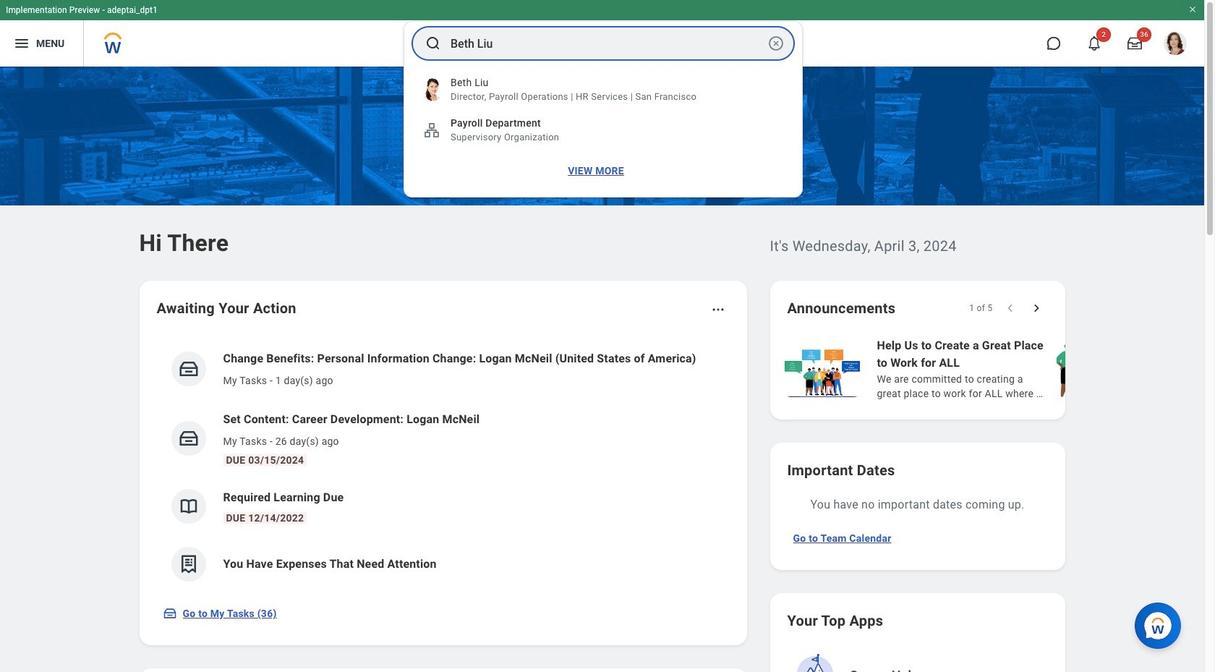 Task type: describe. For each thing, give the bounding box(es) containing it.
0 horizontal spatial list
[[157, 339, 730, 593]]

x circle image
[[768, 35, 785, 52]]

related actions image
[[711, 302, 725, 317]]

Search Workday  search field
[[451, 27, 765, 59]]

inbox image
[[178, 428, 199, 449]]

book open image
[[178, 496, 199, 517]]

profile logan mcneil image
[[1164, 32, 1188, 58]]

chevron right small image
[[1029, 301, 1044, 316]]



Task type: vqa. For each thing, say whether or not it's contained in the screenshot.
View Team "icon"
yes



Task type: locate. For each thing, give the bounding box(es) containing it.
1 vertical spatial inbox image
[[162, 606, 177, 621]]

0 horizontal spatial inbox image
[[162, 606, 177, 621]]

banner
[[0, 0, 1205, 67]]

chevron left small image
[[1003, 301, 1018, 316]]

view team image
[[423, 122, 441, 139]]

close environment banner image
[[1189, 5, 1198, 14]]

inbox image
[[178, 358, 199, 380], [162, 606, 177, 621]]

None search field
[[404, 21, 803, 198]]

suggested results list box
[[405, 69, 803, 188]]

notifications large image
[[1088, 36, 1102, 51]]

dashboard expenses image
[[178, 554, 199, 575]]

status
[[970, 302, 993, 314]]

1 horizontal spatial list
[[782, 336, 1216, 402]]

1 horizontal spatial inbox image
[[178, 358, 199, 380]]

main content
[[0, 67, 1216, 672]]

search image
[[425, 35, 442, 52]]

justify image
[[13, 35, 30, 52]]

0 vertical spatial inbox image
[[178, 358, 199, 380]]

list
[[782, 336, 1216, 402], [157, 339, 730, 593]]

inbox large image
[[1128, 36, 1143, 51]]



